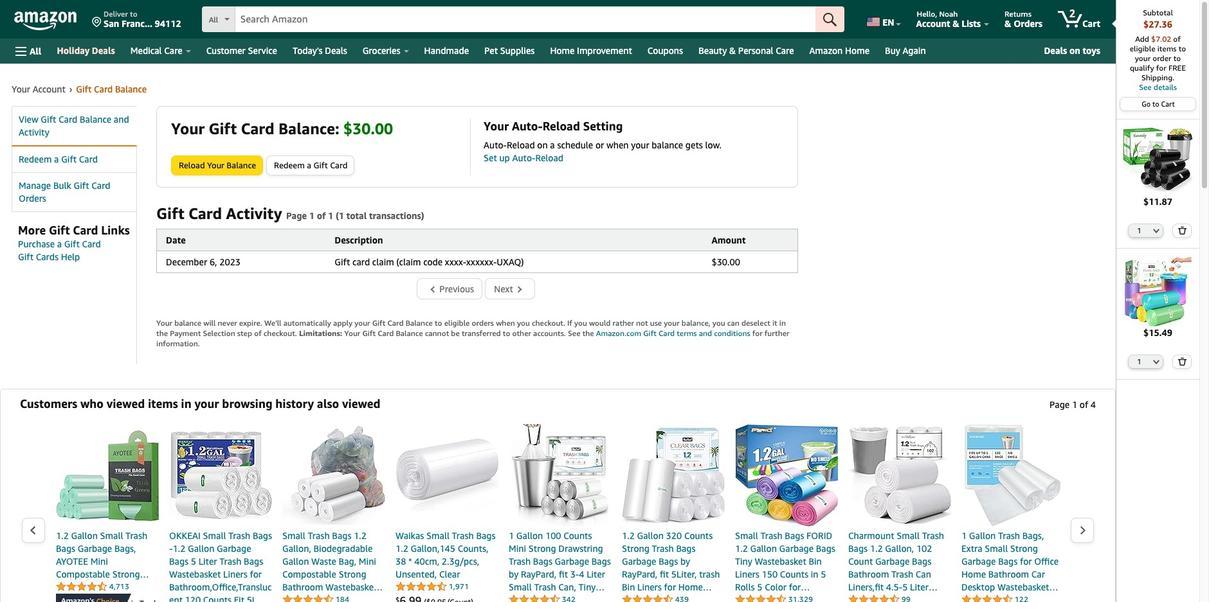 Task type: locate. For each thing, give the bounding box(es) containing it.
list containing 1.2 gallon small trash bags garbage bags, ayotee mini compostable strong bathroom wastebasket can liners trash bag
[[46, 425, 1071, 603]]

compostable up 4,713 link
[[56, 569, 110, 580]]

gift up 'bulk' on the left of page
[[61, 154, 77, 165]]

cart right 2
[[1083, 18, 1101, 29]]

redeem a gift card link up 'bulk' on the left of page
[[19, 154, 98, 165]]

and down your account › gift card balance on the left of the page
[[114, 114, 129, 125]]

0 horizontal spatial clear
[[439, 569, 460, 580]]

strong
[[529, 544, 556, 555], [622, 544, 650, 555], [1011, 544, 1038, 555], [112, 569, 140, 580], [339, 569, 366, 580]]

garbage inside 1.2 gallon 320 counts strong trash bags garbage bags by raypard, fit 5liter, trash bin liners for home office kitchen bat
[[622, 557, 657, 567]]

gift right the apply
[[372, 318, 386, 328]]

auto- right up
[[512, 152, 536, 163]]

medical
[[130, 45, 162, 56]]

who
[[80, 397, 104, 411]]

when up other
[[496, 318, 515, 328]]

1 horizontal spatial &
[[953, 18, 960, 29]]

your right the apply
[[355, 318, 370, 328]]

wastebasket inside "okkeai small trash bags -1.2 gallon garbage bags 5 liter trash bags wastebasket liners for bathroom,office,transluc ent,120 counts f"
[[169, 569, 221, 580]]

0 vertical spatial checkout.
[[532, 318, 565, 328]]

liners up the kitchen
[[638, 582, 662, 593]]

office
[[1035, 557, 1059, 567], [622, 595, 647, 603]]

1 horizontal spatial trash
[[699, 569, 720, 580]]

can
[[916, 569, 932, 580], [56, 595, 71, 603], [282, 595, 298, 603]]

on inside your auto-reload setting auto-reload on a schedule or when your balance gets low. set up auto-reload
[[537, 140, 548, 151]]

& right beauty
[[730, 45, 736, 56]]

garbage up ayotee
[[78, 544, 112, 555]]

1 vertical spatial cart
[[1162, 100, 1175, 108]]

1 horizontal spatial in
[[780, 318, 786, 328]]

for right the color
[[789, 582, 801, 593]]

1 horizontal spatial viewed
[[342, 397, 381, 411]]

your up the amazon.com gift card terms and conditions link
[[664, 318, 680, 328]]

1 vertical spatial delete image
[[1178, 358, 1187, 366]]

for down the "deselect"
[[753, 329, 763, 338]]

will
[[203, 318, 216, 328]]

1 you from the left
[[517, 318, 530, 328]]

deselect
[[742, 318, 771, 328]]

0 horizontal spatial redeem a gift card
[[19, 154, 98, 165]]

& left lists
[[953, 18, 960, 29]]

1.2 gallon 320 counts strong trash bags garbage bags by raypard, fit 5liter, trash bin liners for home office kitchen bat link
[[622, 530, 725, 603]]

1 vertical spatial account
[[33, 84, 66, 95]]

card
[[94, 84, 113, 95], [59, 114, 77, 125], [241, 120, 275, 138], [79, 154, 98, 165], [330, 160, 348, 170], [92, 180, 110, 191], [188, 205, 222, 223], [73, 223, 98, 237], [82, 239, 101, 250], [388, 318, 404, 328], [378, 329, 394, 338], [659, 329, 675, 338]]

account inside navigation navigation
[[916, 18, 951, 29]]

wastebasket inside 1 gallon trash bags, extra small strong garbage bags for office home bathroom car desktop wastebasket liners, clear 120 count
[[998, 582, 1050, 593]]

orders down manage
[[19, 193, 46, 204]]

1.2 inside waikas small trash bags 1.2 gallon,145 counts, 38 * 40cm, 2.3g/pcs, unsented, clear
[[396, 544, 408, 555]]

bags inside 1 gallon trash bags, extra small strong garbage bags for office home bathroom car desktop wastebasket liners, clear 120 count
[[999, 557, 1018, 567]]

0 vertical spatial items
[[1158, 44, 1177, 53]]

buy
[[885, 45, 901, 56]]

1 care from the left
[[164, 45, 182, 56]]

subtotal
[[1143, 8, 1173, 17]]

1 vertical spatial $30.00
[[712, 257, 740, 268]]

0 horizontal spatial waste
[[311, 557, 336, 567]]

0 horizontal spatial trash
[[101, 595, 121, 603]]

list
[[46, 425, 1071, 603]]

mini up 4,713 link
[[91, 557, 108, 567]]

clear left the 120
[[991, 595, 1012, 603]]

1 horizontal spatial redeem
[[274, 160, 305, 170]]

liners inside 1.2 gallon 320 counts strong trash bags garbage bags by raypard, fit 5liter, trash bin liners for home office kitchen bat
[[638, 582, 662, 593]]

0 vertical spatial page
[[286, 210, 307, 221]]

terms
[[677, 329, 697, 338]]

can
[[728, 318, 740, 328]]

0 horizontal spatial by
[[509, 569, 519, 580]]

amazon.com gift card terms and conditions link
[[596, 329, 751, 338]]

be
[[451, 329, 460, 338]]

a up gift cards help link
[[57, 239, 62, 250]]

2 horizontal spatial &
[[1005, 18, 1012, 29]]

your account link
[[12, 84, 66, 95]]

small trash bags 1.2 gallon, biodegradable gallon waste bag, mini compostable strong bathroom wastebasket can liners garbage
[[282, 531, 383, 603]]

cart
[[1083, 18, 1101, 29], [1162, 100, 1175, 108]]

deals inside today's deals link
[[325, 45, 347, 56]]

in inside your balance will never expire. we'll automatically apply your gift card balance to eligible orders when you checkout. if you would rather not use your balance, you can deselect it in the payment selection step of checkout.
[[780, 318, 786, 328]]

for further information.
[[156, 329, 790, 349]]

1 horizontal spatial mini
[[359, 557, 376, 567]]

your right or
[[631, 140, 650, 151]]

0 vertical spatial bin
[[809, 557, 822, 567]]

setting
[[583, 119, 623, 133]]

dropdown image
[[1154, 228, 1160, 233], [1154, 360, 1160, 365]]

payment
[[170, 329, 201, 338]]

1 vertical spatial balance
[[174, 318, 201, 328]]

1 inside 1 gallon trash bags, extra small strong garbage bags for office home bathroom car desktop wastebasket liners, clear 120 count
[[962, 531, 967, 542]]

liners inside small trash bags 1.2 gallon, biodegradable gallon waste bag, mini compostable strong bathroom wastebasket can liners garbage
[[300, 595, 325, 603]]

1 horizontal spatial waste
[[509, 595, 534, 603]]

1 delete image from the top
[[1178, 226, 1187, 235]]

delete image for $15.49
[[1178, 358, 1187, 366]]

all inside all button
[[30, 45, 41, 56]]

0 horizontal spatial eligible
[[444, 318, 470, 328]]

your for auto-
[[484, 119, 509, 133]]

liners down biodegradable
[[300, 595, 325, 603]]

tiny inside '1 gallon 100 counts mini strong drawstring trash bags garbage bags by raypard, fit 3-4 liter small trash can, tiny waste basket liner'
[[579, 582, 596, 593]]

gallon up extra
[[969, 531, 996, 542]]

previous
[[440, 284, 474, 295]]

liter right the 4.5-
[[910, 582, 929, 593]]

for inside 1.2 gallon 320 counts strong trash bags garbage bags by raypard, fit 5liter, trash bin liners for home office kitchen bat
[[664, 582, 676, 593]]

1 horizontal spatial cart
[[1162, 100, 1175, 108]]

clear up 1,971
[[439, 569, 460, 580]]

0 horizontal spatial tiny
[[579, 582, 596, 593]]

your inside your auto-reload setting auto-reload on a schedule or when your balance gets low. set up auto-reload
[[631, 140, 650, 151]]

color
[[765, 582, 787, 593]]

0 horizontal spatial items
[[148, 397, 178, 411]]

redeem up manage
[[19, 154, 52, 165]]

you right if
[[575, 318, 587, 328]]

1.2 up biodegradable
[[354, 531, 367, 542]]

bags, inside 1 gallon trash bags, extra small strong garbage bags for office home bathroom car desktop wastebasket liners, clear 120 count
[[1023, 531, 1044, 542]]

1 horizontal spatial account
[[916, 18, 951, 29]]

gift right view
[[41, 114, 56, 125]]

next
[[494, 284, 513, 295]]

coupons link
[[640, 42, 691, 60]]

0 horizontal spatial and
[[114, 114, 129, 125]]

strong inside small trash bags 1.2 gallon, biodegradable gallon waste bag, mini compostable strong bathroom wastebasket can liners garbage
[[339, 569, 366, 580]]

strong down 100
[[529, 544, 556, 555]]

2 fit from the left
[[660, 569, 669, 580]]

counts right '320'
[[684, 531, 713, 542]]

garbage up 3-
[[555, 557, 589, 567]]

counts up the color
[[780, 569, 809, 580]]

1.2 down charmount
[[870, 544, 883, 555]]

your
[[1135, 53, 1151, 63], [631, 140, 650, 151], [355, 318, 370, 328], [664, 318, 680, 328], [195, 397, 219, 411]]

trash inside waikas small trash bags 1.2 gallon,145 counts, 38 * 40cm, 2.3g/pcs, unsented, clear
[[452, 531, 474, 542]]

fit left 5liter,
[[660, 569, 669, 580]]

0 vertical spatial see
[[1139, 82, 1152, 92]]

strong down bag, on the bottom
[[339, 569, 366, 580]]

3 deals from the left
[[1044, 45, 1068, 56]]

garbage inside '1 gallon 100 counts mini strong drawstring trash bags garbage bags by raypard, fit 3-4 liter small trash can, tiny waste basket liner'
[[555, 557, 589, 567]]

mini right counts,
[[509, 544, 526, 555]]

2 compostable from the left
[[282, 569, 336, 580]]

home inside 1 gallon trash bags, extra small strong garbage bags for office home bathroom car desktop wastebasket liners, clear 120 count
[[962, 569, 986, 580]]

& for account
[[953, 18, 960, 29]]

go to cart link
[[1121, 98, 1196, 111]]

can inside small trash bags 1.2 gallon, biodegradable gallon waste bag, mini compostable strong bathroom wastebasket can liners garbage
[[282, 595, 298, 603]]

0 horizontal spatial cart
[[1083, 18, 1101, 29]]

balance left gets
[[652, 140, 683, 151]]

office left the kitchen
[[622, 595, 647, 603]]

1.2 up rolls
[[735, 544, 748, 555]]

balance down your gift card balance: $30.00 on the top of page
[[227, 160, 256, 170]]

trash inside 1.2 gallon 320 counts strong trash bags garbage bags by raypard, fit 5liter, trash bin liners for home office kitchen bat
[[699, 569, 720, 580]]

reload
[[543, 119, 580, 133], [507, 140, 535, 151], [536, 152, 564, 163], [179, 160, 205, 170]]

0 horizontal spatial balance
[[174, 318, 201, 328]]

1 compostable from the left
[[56, 569, 110, 580]]

subtotal $27.36
[[1143, 8, 1173, 30]]

raypard,
[[521, 569, 557, 580], [622, 569, 658, 580]]

0 horizontal spatial when
[[496, 318, 515, 328]]

small inside 1.2 gallon small trash bags garbage bags, ayotee mini compostable strong bathroom wastebasket can liners trash bag
[[100, 531, 123, 542]]

checkout. up the accounts.
[[532, 318, 565, 328]]

counts inside 1.2 gallon 320 counts strong trash bags garbage bags by raypard, fit 5liter, trash bin liners for home office kitchen bat
[[684, 531, 713, 542]]

when right or
[[607, 140, 629, 151]]

deliver to san franc... 94112‌
[[104, 9, 181, 29]]

liter for trash
[[587, 569, 605, 580]]

buy again
[[885, 45, 926, 56]]

0 vertical spatial all
[[209, 15, 218, 24]]

clear down 'liners,fit'
[[849, 595, 870, 603]]

deals down san
[[92, 45, 115, 56]]

wastebasket
[[755, 557, 807, 567], [169, 569, 221, 580], [99, 582, 151, 593], [326, 582, 377, 593], [998, 582, 1050, 593]]

you up limitations: your gift card balance cannot be transferred to other accounts. see the amazon.com gift card terms and conditions at the bottom of page
[[517, 318, 530, 328]]

2 vertical spatial auto-
[[512, 152, 536, 163]]

a inside more gift card links purchase a gift card gift cards help
[[57, 239, 62, 250]]

1 vertical spatial liter
[[587, 569, 605, 580]]

1 deals from the left
[[92, 45, 115, 56]]

in inside small trash bags forid 1.2 gallon garbage bags tiny wastebasket bin liners 150 counts in 5 rolls 5 color for bathroom be
[[811, 569, 819, 580]]

2 care from the left
[[776, 45, 794, 56]]

gallon up 150
[[751, 544, 777, 555]]

0 vertical spatial tiny
[[735, 557, 753, 567]]

gift down purchase
[[18, 252, 33, 262]]

1 gallon trash bags, extra small strong garbage bags for office home bathroom car desktop wastebasket liners, clear 120 count link
[[962, 530, 1065, 603]]

home left improvement
[[550, 45, 575, 56]]

1 horizontal spatial when
[[607, 140, 629, 151]]

0 vertical spatial trash
[[699, 569, 720, 580]]

small inside '1 gallon 100 counts mini strong drawstring trash bags garbage bags by raypard, fit 3-4 liter small trash can, tiny waste basket liner'
[[509, 582, 532, 593]]

1 vertical spatial checkout.
[[264, 329, 297, 338]]

for up bathroom,office,transluc
[[250, 569, 262, 580]]

1.2 left '320'
[[622, 531, 635, 542]]

0 vertical spatial eligible
[[1130, 44, 1156, 53]]

bags, up "4,713"
[[114, 544, 136, 555]]

3-
[[570, 569, 579, 580]]

compostable inside 1.2 gallon small trash bags garbage bags, ayotee mini compostable strong bathroom wastebasket can liners trash bag
[[56, 569, 110, 580]]

gallon inside '1 gallon 100 counts mini strong drawstring trash bags garbage bags by raypard, fit 3-4 liter small trash can, tiny waste basket liner'
[[517, 531, 543, 542]]

1 horizontal spatial and
[[699, 329, 712, 338]]

delete image for $11.87
[[1178, 226, 1187, 235]]

counts up drawstring
[[564, 531, 592, 542]]

for inside "okkeai small trash bags -1.2 gallon garbage bags 5 liter trash bags wastebasket liners for bathroom,office,transluc ent,120 counts f"
[[250, 569, 262, 580]]

your inside your balance will never expire. we'll automatically apply your gift card balance to eligible orders when you checkout. if you would rather not use your balance, you can deselect it in the payment selection step of checkout.
[[156, 318, 172, 328]]

2 delete image from the top
[[1178, 358, 1187, 366]]

$30.00 right 'balance:'
[[344, 120, 393, 138]]

manage bulk gift card orders
[[19, 180, 110, 204]]

ent,120
[[169, 595, 201, 603]]

bags,
[[1023, 531, 1044, 542], [114, 544, 136, 555]]

3 you from the left
[[713, 318, 726, 328]]

0 horizontal spatial activity
[[19, 127, 49, 138]]

bathroom inside 1 gallon trash bags, extra small strong garbage bags for office home bathroom car desktop wastebasket liners, clear 120 count
[[989, 569, 1029, 580]]

more gift card links purchase a gift card gift cards help
[[18, 223, 130, 262]]

Search Amazon text field
[[235, 7, 816, 32]]

0 vertical spatial cart
[[1083, 18, 1101, 29]]

office inside 1 gallon trash bags, extra small strong garbage bags for office home bathroom car desktop wastebasket liners, clear 120 count
[[1035, 557, 1059, 567]]

of inside your balance will never expire. we'll automatically apply your gift card balance to eligible orders when you checkout. if you would rather not use your balance, you can deselect it in the payment selection step of checkout.
[[254, 329, 262, 338]]

qualify
[[1130, 63, 1155, 73]]

bag,
[[339, 557, 357, 567]]

1 horizontal spatial gallon,
[[885, 544, 914, 555]]

home improvement
[[550, 45, 632, 56]]

0 vertical spatial activity
[[19, 127, 49, 138]]

1 horizontal spatial care
[[776, 45, 794, 56]]

0 horizontal spatial orders
[[19, 193, 46, 204]]

cart down details
[[1162, 100, 1175, 108]]

gallon left 100
[[517, 531, 543, 542]]

2 dropdown image from the top
[[1154, 360, 1160, 365]]

handmade link
[[417, 42, 477, 60]]

1 vertical spatial tiny
[[579, 582, 596, 593]]

0 horizontal spatial 4
[[579, 569, 585, 580]]

wastebasket inside small trash bags forid 1.2 gallon garbage bags tiny wastebasket bin liners 150 counts in 5 rolls 5 color for bathroom be
[[755, 557, 807, 567]]

1 horizontal spatial clear
[[849, 595, 870, 603]]

1 horizontal spatial compostable
[[282, 569, 336, 580]]

0 horizontal spatial redeem
[[19, 154, 52, 165]]

1 fit from the left
[[559, 569, 568, 580]]

your left the order
[[1135, 53, 1151, 63]]

to inside the deliver to san franc... 94112‌
[[130, 9, 137, 19]]

counts down bathroom,office,transluc
[[203, 595, 232, 603]]

trash inside small trash bags forid 1.2 gallon garbage bags tiny wastebasket bin liners 150 counts in 5 rolls 5 color for bathroom be
[[761, 531, 783, 542]]

small inside waikas small trash bags 1.2 gallon,145 counts, 38 * 40cm, 2.3g/pcs, unsented, clear
[[427, 531, 450, 542]]

0 horizontal spatial redeem a gift card link
[[19, 154, 98, 165]]

1 horizontal spatial the
[[583, 329, 594, 338]]

balance inside view gift card balance and activity
[[80, 114, 111, 125]]

small trash bags forid 1.2 gallon garbage bags tiny wastebasket bin liners 150 counts in 5 rolls 5 color for bathroom be link
[[735, 530, 838, 603]]

claim
[[372, 257, 394, 268]]

1 horizontal spatial eligible
[[1130, 44, 1156, 53]]

by inside '1 gallon 100 counts mini strong drawstring trash bags garbage bags by raypard, fit 3-4 liter small trash can, tiny waste basket liner'
[[509, 569, 519, 580]]

on up set up auto-reload link
[[537, 140, 548, 151]]

card inside manage bulk gift card orders
[[92, 180, 110, 191]]

strong inside 1.2 gallon 320 counts strong trash bags garbage bags by raypard, fit 5liter, trash bin liners for home office kitchen bat
[[622, 544, 650, 555]]

strong inside 1.2 gallon small trash bags garbage bags, ayotee mini compostable strong bathroom wastebasket can liners trash bag
[[112, 569, 140, 580]]

returns
[[1005, 9, 1032, 19]]

1 vertical spatial in
[[181, 397, 192, 411]]

your for gift
[[171, 120, 205, 138]]

0 horizontal spatial bin
[[622, 582, 635, 593]]

of inside of eligible items to your order to qualify for free shipping.
[[1174, 34, 1181, 44]]

okkeai small trash bags -1.2 gallon garbage bags 5 liter trash bags wastebasket liners for bathroom,office,transluc ent,120 counts f link
[[169, 530, 272, 603]]

1 vertical spatial trash
[[101, 595, 121, 603]]

in down the information.
[[181, 397, 192, 411]]

gift down 'balance:'
[[314, 160, 328, 170]]

0 horizontal spatial gallon,
[[282, 544, 311, 555]]

gift right 'bulk' on the left of page
[[74, 180, 89, 191]]

bags, up car
[[1023, 531, 1044, 542]]

1 horizontal spatial see
[[1139, 82, 1152, 92]]

0 vertical spatial when
[[607, 140, 629, 151]]

1 horizontal spatial items
[[1158, 44, 1177, 53]]

1 vertical spatial and
[[699, 329, 712, 338]]

mini right bag, on the bottom
[[359, 557, 376, 567]]

0 vertical spatial account
[[916, 18, 951, 29]]

bin
[[809, 557, 822, 567], [622, 582, 635, 593]]

0 vertical spatial count
[[849, 557, 873, 567]]

fit left 3-
[[559, 569, 568, 580]]

gift cards help link
[[18, 252, 80, 262]]

to up "free"
[[1179, 44, 1187, 53]]

2 gallon, from the left
[[885, 544, 914, 555]]

mini inside 1.2 gallon small trash bags garbage bags, ayotee mini compostable strong bathroom wastebasket can liners trash bag
[[91, 557, 108, 567]]

delete image
[[1178, 226, 1187, 235], [1178, 358, 1187, 366]]

5 down okkeai
[[191, 557, 196, 567]]

2 you from the left
[[575, 318, 587, 328]]

date
[[166, 235, 186, 246]]

0 horizontal spatial on
[[537, 140, 548, 151]]

raypard, inside 1.2 gallon 320 counts strong trash bags garbage bags by raypard, fit 5liter, trash bin liners for home office kitchen bat
[[622, 569, 658, 580]]

of eligible items to your order to qualify for free shipping.
[[1130, 34, 1187, 82]]

1 horizontal spatial redeem a gift card link
[[267, 156, 354, 175]]

holiday deals link
[[49, 42, 123, 60]]

1 horizontal spatial office
[[1035, 557, 1059, 567]]

rather
[[613, 318, 634, 328]]

0 horizontal spatial viewed
[[107, 397, 145, 411]]

to up cannot
[[435, 318, 442, 328]]

waste
[[311, 557, 336, 567], [509, 595, 534, 603]]

clear inside charmount small trash bags 1.2 gallon, 102 count garbage bags bathroom trash can liners,fit 4.5-5 liter clear
[[849, 595, 870, 603]]

compostable inside small trash bags 1.2 gallon, biodegradable gallon waste bag, mini compostable strong bathroom wastebasket can liners garbage
[[282, 569, 336, 580]]

gallon down okkeai
[[188, 544, 215, 555]]

home
[[550, 45, 575, 56], [845, 45, 870, 56], [962, 569, 986, 580], [679, 582, 703, 593]]

1 vertical spatial by
[[509, 569, 519, 580]]

your auto-reload setting auto-reload on a schedule or when your balance gets low. set up auto-reload
[[484, 119, 722, 163]]

of
[[1174, 34, 1181, 44], [317, 210, 326, 221], [254, 329, 262, 338], [1080, 400, 1089, 410]]

bags inside 1.2 gallon small trash bags garbage bags, ayotee mini compostable strong bathroom wastebasket can liners trash bag
[[56, 544, 75, 555]]

pet supplies link
[[477, 42, 543, 60]]

account left ›
[[33, 84, 66, 95]]

auto- up set up auto-reload link
[[512, 119, 543, 133]]

1 horizontal spatial page
[[1050, 400, 1070, 410]]

hommaly 1.2 gallon 240 pcs small black trash bags, strong garbage bags, bathroom trash can bin liners unscented, mini plastic bags for office, waste basket liner, fit 3,4.5,6 liters, 0.5,0.8,1,1.2 gal image
[[1123, 125, 1194, 195]]

eligible inside your balance will never expire. we'll automatically apply your gift card balance to eligible orders when you checkout. if you would rather not use your balance, you can deselect it in the payment selection step of checkout.
[[444, 318, 470, 328]]

waikas small trash bags 1.2 gallon,145 counts, 38 * 40cm, 2.3g/pcs, unsented, clear
[[396, 531, 496, 580]]

links
[[101, 223, 130, 237]]

2 raypard, from the left
[[622, 569, 658, 580]]

1.2 down okkeai
[[173, 544, 186, 555]]

1.2 inside "okkeai small trash bags -1.2 gallon garbage bags 5 liter trash bags wastebasket liners for bathroom,office,transluc ent,120 counts f"
[[173, 544, 186, 555]]

None submit
[[816, 6, 845, 32], [1174, 224, 1191, 237], [1174, 356, 1191, 369], [816, 6, 845, 32], [1174, 224, 1191, 237], [1174, 356, 1191, 369]]

history
[[276, 397, 314, 411]]

0 horizontal spatial the
[[156, 329, 168, 338]]

1 the from the left
[[156, 329, 168, 338]]

eligible up be
[[444, 318, 470, 328]]

a
[[550, 140, 555, 151], [54, 154, 59, 165], [307, 160, 311, 170], [57, 239, 62, 250]]

to right deliver
[[130, 9, 137, 19]]

information.
[[156, 339, 200, 349]]

1 vertical spatial dropdown image
[[1154, 360, 1160, 365]]

0 vertical spatial bags,
[[1023, 531, 1044, 542]]

charmount small trash bags 1.2 gallon, 102 count garbage bags bathroom trash can liners,fit 4.5-5 liter clear link
[[849, 530, 952, 603]]

deals for holiday deals
[[92, 45, 115, 56]]

waste left "basket"
[[509, 595, 534, 603]]

0 vertical spatial $30.00
[[344, 120, 393, 138]]

waikas small trash bags 1.2 gallon,145 counts, 38 * 40cm, 2.3g/pcs, unsented, clear link
[[396, 530, 499, 582]]

1 dropdown image from the top
[[1154, 228, 1160, 233]]

0 vertical spatial 4
[[1091, 400, 1096, 410]]

small inside "okkeai small trash bags -1.2 gallon garbage bags 5 liter trash bags wastebasket liners for bathroom,office,transluc ent,120 counts f"
[[203, 531, 226, 542]]

& inside 'returns & orders'
[[1005, 18, 1012, 29]]

1.2 gallon 320 counts strong trash bags garbage bags by raypard, fit 5liter, trash bin liners for home office kitchen bathroo image
[[622, 425, 725, 528]]

2 horizontal spatial deals
[[1044, 45, 1068, 56]]

gallon left '320'
[[637, 531, 664, 542]]

your gift card balance: $30.00
[[171, 120, 393, 138]]

account up again
[[916, 18, 951, 29]]

amazon
[[810, 45, 843, 56]]

1 horizontal spatial tiny
[[735, 557, 753, 567]]

0 vertical spatial balance
[[652, 140, 683, 151]]

1 gallon 100 counts mini strong drawstring trash bags garbage bags by raypard, fit 3-4 liter small trash can, tiny waste basket liner
[[509, 531, 611, 603]]

account & lists
[[916, 18, 981, 29]]

1.2 inside 1.2 gallon small trash bags garbage bags, ayotee mini compostable strong bathroom wastebasket can liners trash bag
[[56, 531, 69, 542]]

mini inside small trash bags 1.2 gallon, biodegradable gallon waste bag, mini compostable strong bathroom wastebasket can liners garbage
[[359, 557, 376, 567]]

activity down view
[[19, 127, 49, 138]]

bags, inside 1.2 gallon small trash bags garbage bags, ayotee mini compostable strong bathroom wastebasket can liners trash bag
[[114, 544, 136, 555]]

description
[[335, 235, 383, 246]]

strong up car
[[1011, 544, 1038, 555]]

holiday
[[57, 45, 90, 56]]

& for beauty
[[730, 45, 736, 56]]

wastebasket inside small trash bags 1.2 gallon, biodegradable gallon waste bag, mini compostable strong bathroom wastebasket can liners garbage
[[326, 582, 377, 593]]

0 vertical spatial and
[[114, 114, 129, 125]]

0 horizontal spatial deals
[[92, 45, 115, 56]]

0 vertical spatial office
[[1035, 557, 1059, 567]]

amount
[[712, 235, 746, 246]]

compostable down biodegradable
[[282, 569, 336, 580]]

2 viewed from the left
[[342, 397, 381, 411]]

for left "free"
[[1157, 63, 1167, 73]]

&
[[953, 18, 960, 29], [1005, 18, 1012, 29], [730, 45, 736, 56]]

for up car
[[1020, 557, 1032, 567]]

total
[[347, 210, 367, 221]]

clear inside 1 gallon trash bags, extra small strong garbage bags for office home bathroom car desktop wastebasket liners, clear 120 count
[[991, 595, 1012, 603]]

mini inside '1 gallon 100 counts mini strong drawstring trash bags garbage bags by raypard, fit 3-4 liter small trash can, tiny waste basket liner'
[[509, 544, 526, 555]]

0 vertical spatial by
[[681, 557, 690, 567]]

by
[[681, 557, 690, 567], [509, 569, 519, 580]]

the inside your balance will never expire. we'll automatically apply your gift card balance to eligible orders when you checkout. if you would rather not use your balance, you can deselect it in the payment selection step of checkout.
[[156, 329, 168, 338]]

clear for 1 gallon trash bags, extra small strong garbage bags for office home bathroom car desktop wastebasket liners, clear 120 count
[[991, 595, 1012, 603]]

0 horizontal spatial see
[[568, 329, 581, 338]]

0 vertical spatial liter
[[199, 557, 217, 567]]

0 horizontal spatial compostable
[[56, 569, 110, 580]]

deliver
[[104, 9, 128, 19]]

1 gallon trash bags, extra small strong garbage bags for office home bathroom car desktop wastebasket liners, clear 120 count image
[[962, 425, 1065, 528]]

redeem a gift card link down 'balance:'
[[267, 156, 354, 175]]

1 horizontal spatial redeem a gift card
[[274, 160, 348, 170]]

gallon, left biodegradable
[[282, 544, 311, 555]]

cards
[[36, 252, 59, 262]]

checkout. down we'll
[[264, 329, 297, 338]]

0 vertical spatial in
[[780, 318, 786, 328]]

1,971
[[449, 582, 469, 592]]

1 horizontal spatial orders
[[1014, 18, 1043, 29]]

$30.00 down amount
[[712, 257, 740, 268]]

2 the from the left
[[583, 329, 594, 338]]

medical care
[[130, 45, 182, 56]]

shipping.
[[1142, 73, 1175, 82]]

0 vertical spatial delete image
[[1178, 226, 1187, 235]]

1 gallon, from the left
[[282, 544, 311, 555]]

small inside charmount small trash bags 1.2 gallon, 102 count garbage bags bathroom trash can liners,fit 4.5-5 liter clear
[[897, 531, 920, 542]]

card inside view gift card balance and activity
[[59, 114, 77, 125]]

4 inside '1 gallon 100 counts mini strong drawstring trash bags garbage bags by raypard, fit 3-4 liter small trash can, tiny waste basket liner'
[[579, 569, 585, 580]]

1 horizontal spatial you
[[575, 318, 587, 328]]

on left toys
[[1070, 45, 1081, 56]]

add $7.02
[[1136, 34, 1174, 44]]

2 deals from the left
[[325, 45, 347, 56]]

en link
[[860, 3, 907, 35]]

0 horizontal spatial in
[[181, 397, 192, 411]]

customers who viewed items in your browsing history also viewed
[[20, 397, 381, 411]]

pet supplies
[[484, 45, 535, 56]]

1.2 inside 1.2 gallon 320 counts strong trash bags garbage bags by raypard, fit 5liter, trash bin liners for home office kitchen bat
[[622, 531, 635, 542]]

see down if
[[568, 329, 581, 338]]

1 vertical spatial orders
[[19, 193, 46, 204]]

see up go
[[1139, 82, 1152, 92]]

all up customer
[[209, 15, 218, 24]]

bathroom down biodegradable
[[282, 582, 323, 593]]

2 horizontal spatial in
[[811, 569, 819, 580]]

gift up reload your balance
[[209, 120, 237, 138]]

deals inside holiday deals link
[[92, 45, 115, 56]]

garbage up bathroom,office,transluc
[[217, 544, 251, 555]]

redeem a gift card
[[19, 154, 98, 165], [274, 160, 348, 170]]

gallon, inside charmount small trash bags 1.2 gallon, 102 count garbage bags bathroom trash can liners,fit 4.5-5 liter clear
[[885, 544, 914, 555]]

gift up purchase a gift card link
[[49, 223, 70, 237]]

gift up help
[[64, 239, 80, 250]]

1 horizontal spatial liter
[[587, 569, 605, 580]]

1 raypard, from the left
[[521, 569, 557, 580]]



Task type: describe. For each thing, give the bounding box(es) containing it.
dropdown image for $15.49
[[1154, 360, 1160, 365]]

trash inside 1.2 gallon small trash bags garbage bags, ayotee mini compostable strong bathroom wastebasket can liners trash bag
[[101, 595, 121, 603]]

waste inside small trash bags 1.2 gallon, biodegradable gallon waste bag, mini compostable strong bathroom wastebasket can liners garbage
[[311, 557, 336, 567]]

liners inside 1.2 gallon small trash bags garbage bags, ayotee mini compostable strong bathroom wastebasket can liners trash bag
[[74, 595, 98, 603]]

improvement
[[577, 45, 632, 56]]

waikas small trash bags 1.2 gallon,145 counts, 38 * 40cm, 2.3g/pcs, unsented, clear image
[[396, 425, 499, 528]]

conditions
[[714, 329, 751, 338]]

1.2 gallon small trash bags garbage bags, ayotee mini compostable strong bathroom wastebasket can liners trash bags for home image
[[56, 425, 159, 528]]

small inside 1 gallon trash bags, extra small strong garbage bags for office home bathroom car desktop wastebasket liners, clear 120 count
[[985, 544, 1008, 555]]

gift card activity page 1 of 1 (1 total transactions)
[[156, 205, 424, 223]]

100
[[546, 531, 561, 542]]

manage
[[19, 180, 51, 191]]

your for account
[[12, 84, 30, 95]]

count inside charmount small trash bags 1.2 gallon, 102 count garbage bags bathroom trash can liners,fit 4.5-5 liter clear
[[849, 557, 873, 567]]

drawstring
[[559, 544, 603, 555]]

1 vertical spatial auto-
[[484, 140, 507, 151]]

trash inside small trash bags 1.2 gallon, biodegradable gallon waste bag, mini compostable strong bathroom wastebasket can liners garbage
[[308, 531, 330, 542]]

102
[[917, 544, 933, 555]]

deals for today's deals
[[325, 45, 347, 56]]

40cm,
[[415, 557, 440, 567]]

1.2 gallon 320 counts strong trash bags garbage bags by raypard, fit 5liter, trash bin liners for home office kitchen bat
[[622, 531, 723, 603]]

gallon inside 1.2 gallon 320 counts strong trash bags garbage bags by raypard, fit 5liter, trash bin liners for home office kitchen bat
[[637, 531, 664, 542]]

gets
[[686, 140, 703, 151]]

selection
[[203, 329, 235, 338]]

when inside your auto-reload setting auto-reload on a schedule or when your balance gets low. set up auto-reload
[[607, 140, 629, 151]]

1.2 gallon small trash bags garbage bags, ayotee mini compostable strong bathroom wastebasket can liners trash bag link
[[56, 530, 159, 603]]

balance inside your balance will never expire. we'll automatically apply your gift card balance to eligible orders when you checkout. if you would rather not use your balance, you can deselect it in the payment selection step of checkout.
[[406, 318, 433, 328]]

deals inside deals on toys link
[[1044, 45, 1068, 56]]

small trash bags forid 1.2 gallon garbage bags tiny wastebasket bin liners 150 counts in 5 rolls 5 color for bathroom be
[[735, 531, 838, 603]]

ayotee
[[56, 557, 88, 567]]

browsing
[[222, 397, 273, 411]]

liners,
[[962, 595, 988, 603]]

customer service link
[[199, 42, 285, 60]]

see details
[[1139, 82, 1177, 92]]

-
[[169, 544, 173, 555]]

balance down medical on the top left of page
[[115, 84, 147, 95]]

waikas
[[396, 531, 424, 542]]

en
[[883, 17, 895, 28]]

small trash bags forid 1.2 gallon garbage bags tiny wastebasket bin liners 150 counts in 5 rolls 5 color for bathroom bedroom image
[[735, 425, 838, 528]]

office inside 1.2 gallon 320 counts strong trash bags garbage bags by raypard, fit 5liter, trash bin liners for home office kitchen bat
[[622, 595, 647, 603]]

1 vertical spatial items
[[148, 397, 178, 411]]

gallon inside "okkeai small trash bags -1.2 gallon garbage bags 5 liter trash bags wastebasket liners for bathroom,office,transluc ent,120 counts f"
[[188, 544, 215, 555]]

order
[[1153, 53, 1172, 63]]

coupons
[[648, 45, 683, 56]]

home improvement link
[[543, 42, 640, 60]]

5 down the forid
[[821, 569, 826, 580]]

december
[[166, 257, 207, 268]]

gift inside manage bulk gift card orders
[[74, 180, 89, 191]]

further
[[765, 329, 790, 338]]

see details link
[[1123, 82, 1193, 92]]

previous image
[[30, 527, 37, 536]]

5 inside charmount small trash bags 1.2 gallon, 102 count garbage bags bathroom trash can liners,fit 4.5-5 liter clear
[[903, 582, 908, 593]]

to inside your balance will never expire. we'll automatically apply your gift card balance to eligible orders when you checkout. if you would rather not use your balance, you can deselect it in the payment selection step of checkout.
[[435, 318, 442, 328]]

december 6, 2023
[[166, 257, 241, 268]]

gift right ›
[[76, 84, 92, 95]]

counts,
[[458, 544, 489, 555]]

customers
[[20, 397, 77, 411]]

gallon inside small trash bags 1.2 gallon, biodegradable gallon waste bag, mini compostable strong bathroom wastebasket can liners garbage
[[282, 557, 309, 567]]

small inside small trash bags 1.2 gallon, biodegradable gallon waste bag, mini compostable strong bathroom wastebasket can liners garbage
[[282, 531, 305, 542]]

›
[[69, 84, 72, 95]]

can inside 1.2 gallon small trash bags garbage bags, ayotee mini compostable strong bathroom wastebasket can liners trash bag
[[56, 595, 71, 603]]

gift down use
[[644, 329, 657, 338]]

set
[[484, 152, 497, 163]]

bathroom inside 1.2 gallon small trash bags garbage bags, ayotee mini compostable strong bathroom wastebasket can liners trash bag
[[56, 582, 97, 593]]

amazon home link
[[802, 42, 878, 60]]

orders inside 'returns & orders'
[[1014, 18, 1043, 29]]

for inside small trash bags forid 1.2 gallon garbage bags tiny wastebasket bin liners 150 counts in 5 rolls 5 color for bathroom be
[[789, 582, 801, 593]]

1 gallon 100 counts mini strong drawstring trash bags garbage bags by raypard, fit 3-4 liter small trash can, tiny waste bask image
[[509, 425, 612, 528]]

fit inside 1.2 gallon 320 counts strong trash bags garbage bags by raypard, fit 5liter, trash bin liners for home office kitchen bat
[[660, 569, 669, 580]]

(1
[[336, 210, 344, 221]]

beauty & personal care link
[[691, 42, 802, 60]]

clear for charmount small trash bags 1.2 gallon, 102 count garbage bags bathroom trash can liners,fit 4.5-5 liter clear
[[849, 595, 870, 603]]

rolls
[[735, 582, 755, 593]]

amazon image
[[14, 12, 77, 31]]

to left other
[[503, 329, 510, 338]]

view gift card balance and activity link
[[19, 114, 129, 138]]

deals on toys link
[[1039, 42, 1106, 59]]

gallon inside 1.2 gallon small trash bags garbage bags, ayotee mini compostable strong bathroom wastebasket can liners trash bag
[[71, 531, 98, 542]]

your account › gift card balance
[[12, 84, 147, 95]]

or
[[596, 140, 604, 151]]

liners,fit
[[849, 582, 884, 593]]

also
[[317, 397, 339, 411]]

0 vertical spatial auto-
[[512, 119, 543, 133]]

balance inside your auto-reload setting auto-reload on a schedule or when your balance gets low. set up auto-reload
[[652, 140, 683, 151]]

more
[[18, 223, 46, 237]]

charmount small trash bags 1.2 gallon, 102 count garbage bags bathroom trash can liners,fit 4.5-5 liter clear image
[[849, 425, 952, 528]]

of inside gift card activity page 1 of 1 (1 total transactions)
[[317, 210, 326, 221]]

navigation navigation
[[0, 0, 1201, 603]]

1.2 inside small trash bags forid 1.2 gallon garbage bags tiny wastebasket bin liners 150 counts in 5 rolls 5 color for bathroom be
[[735, 544, 748, 555]]

waste inside '1 gallon 100 counts mini strong drawstring trash bags garbage bags by raypard, fit 3-4 liter small trash can, tiny waste basket liner'
[[509, 595, 534, 603]]

6,
[[210, 257, 217, 268]]

bin inside 1.2 gallon 320 counts strong trash bags garbage bags by raypard, fit 5liter, trash bin liners for home office kitchen bat
[[622, 582, 635, 593]]

& for returns
[[1005, 18, 1012, 29]]

5liter,
[[671, 569, 697, 580]]

bulk
[[53, 180, 71, 191]]

small inside small trash bags forid 1.2 gallon garbage bags tiny wastebasket bin liners 150 counts in 5 rolls 5 color for bathroom be
[[735, 531, 758, 542]]

gift left card
[[335, 257, 350, 268]]

uxaq)
[[497, 257, 524, 268]]

balance:
[[279, 120, 340, 138]]

home inside "link"
[[550, 45, 575, 56]]

counts inside '1 gallon 100 counts mini strong drawstring trash bags garbage bags by raypard, fit 3-4 liter small trash can, tiny waste basket liner'
[[564, 531, 592, 542]]

for inside for further information.
[[753, 329, 763, 338]]

gallon, inside small trash bags 1.2 gallon, biodegradable gallon waste bag, mini compostable strong bathroom wastebasket can liners garbage
[[282, 544, 311, 555]]

page 1 of 4
[[1050, 400, 1096, 410]]

wastebasket inside 1.2 gallon small trash bags garbage bags, ayotee mini compostable strong bathroom wastebasket can liners trash bag
[[99, 582, 151, 593]]

never
[[218, 318, 237, 328]]

a inside your auto-reload setting auto-reload on a schedule or when your balance gets low. set up auto-reload
[[550, 140, 555, 151]]

1 horizontal spatial activity
[[226, 205, 282, 223]]

and inside view gift card balance and activity
[[114, 114, 129, 125]]

1 inside '1 gallon 100 counts mini strong drawstring trash bags garbage bags by raypard, fit 3-4 liter small trash can, tiny waste basket liner'
[[509, 531, 514, 542]]

38
[[396, 557, 406, 567]]

raypard, inside '1 gallon 100 counts mini strong drawstring trash bags garbage bags by raypard, fit 3-4 liter small trash can, tiny waste basket liner'
[[521, 569, 557, 580]]

*
[[409, 557, 412, 567]]

1.2 gallon small trash bags garbage bags, ayotee mini compostable strong bathroom wastebasket can liners trash bag
[[56, 531, 157, 603]]

dropdown image for $11.87
[[1154, 228, 1160, 233]]

4,713
[[109, 582, 129, 592]]

liter inside "okkeai small trash bags -1.2 gallon garbage bags 5 liter trash bags wastebasket liners for bathroom,office,transluc ent,120 counts f"
[[199, 557, 217, 567]]

to right the order
[[1174, 53, 1181, 63]]

card inside your balance will never expire. we'll automatically apply your gift card balance to eligible orders when you checkout. if you would rather not use your balance, you can deselect it in the payment selection step of checkout.
[[388, 318, 404, 328]]

desktop
[[962, 582, 996, 593]]

small trash bags 1.2 gallon, biodegradable gallon waste bag, mini compostable strong bathroom wastebasket can liners garbage image
[[282, 425, 385, 528]]

low.
[[705, 140, 722, 151]]

counts inside "okkeai small trash bags -1.2 gallon garbage bags 5 liter trash bags wastebasket liners for bathroom,office,transluc ent,120 counts f"
[[203, 595, 232, 603]]

garbage inside 1.2 gallon small trash bags garbage bags, ayotee mini compostable strong bathroom wastebasket can liners trash bag
[[78, 544, 112, 555]]

not
[[636, 318, 648, 328]]

balance left cannot
[[396, 329, 423, 338]]

bathroom inside small trash bags forid 1.2 gallon garbage bags tiny wastebasket bin liners 150 counts in 5 rolls 5 color for bathroom be
[[735, 595, 776, 603]]

beauty & personal care
[[699, 45, 794, 56]]

go to cart
[[1142, 100, 1175, 108]]

your inside of eligible items to your order to qualify for free shipping.
[[1135, 53, 1151, 63]]

balance inside your balance will never expire. we'll automatically apply your gift card balance to eligible orders when you checkout. if you would rather not use your balance, you can deselect it in the payment selection step of checkout.
[[174, 318, 201, 328]]

1.2 gallon/330pcs strong trash bags colorful clear garbage bags by teivio, bathroom trash can bin liners, small plastic bags for home office kitchen, multicolor image
[[1123, 256, 1194, 327]]

by inside 1.2 gallon 320 counts strong trash bags garbage bags by raypard, fit 5liter, trash bin liners for home office kitchen bat
[[681, 557, 690, 567]]

1 viewed from the left
[[107, 397, 145, 411]]

franc...
[[122, 18, 152, 29]]

all inside 'all' search box
[[209, 15, 218, 24]]

today's deals
[[293, 45, 347, 56]]

All search field
[[202, 6, 845, 33]]

items inside of eligible items to your order to qualify for free shipping.
[[1158, 44, 1177, 53]]

strong inside 1 gallon trash bags, extra small strong garbage bags for office home bathroom car desktop wastebasket liners, clear 120 count
[[1011, 544, 1038, 555]]

1 vertical spatial page
[[1050, 400, 1070, 410]]

toys
[[1083, 45, 1101, 56]]

kitchen
[[649, 595, 680, 603]]

gift inside view gift card balance and activity
[[41, 114, 56, 125]]

limitations: your gift card balance cannot be transferred to other accounts. see the amazon.com gift card terms and conditions
[[299, 329, 751, 338]]

okkeai small trash bags -1.2 gallon garbage bags 5 liter trash bags wastebasket liners for bathroom,office,translucent,120 co image
[[169, 425, 272, 528]]

customer service
[[206, 45, 277, 56]]

okkeai small trash bags -1.2 gallon garbage bags 5 liter trash bags wastebasket liners for bathroom,office,transluc ent,120 counts f
[[169, 531, 272, 603]]

handmade
[[424, 45, 469, 56]]

a down 'balance:'
[[307, 160, 311, 170]]

5 right rolls
[[757, 582, 763, 593]]

trash inside 1 gallon trash bags, extra small strong garbage bags for office home bathroom car desktop wastebasket liners, clear 120 count
[[998, 531, 1020, 542]]

today's deals link
[[285, 42, 355, 60]]

gallon inside small trash bags forid 1.2 gallon garbage bags tiny wastebasket bin liners 150 counts in 5 rolls 5 color for bathroom be
[[751, 544, 777, 555]]

count inside 1 gallon trash bags, extra small strong garbage bags for office home bathroom car desktop wastebasket liners, clear 120 count
[[1032, 595, 1057, 603]]

eligible inside of eligible items to your order to qualify for free shipping.
[[1130, 44, 1156, 53]]

next image
[[1080, 527, 1087, 536]]

0 horizontal spatial $30.00
[[344, 120, 393, 138]]

gift inside your balance will never expire. we'll automatically apply your gift card balance to eligible orders when you checkout. if you would rather not use your balance, you can deselect it in the payment selection step of checkout.
[[372, 318, 386, 328]]

1 gallon trash bags, extra small strong garbage bags for office home bathroom car desktop wastebasket liners, clear 120 count
[[962, 531, 1059, 603]]

help
[[61, 252, 80, 262]]

fit inside '1 gallon 100 counts mini strong drawstring trash bags garbage bags by raypard, fit 3-4 liter small trash can, tiny waste basket liner'
[[559, 569, 568, 580]]

gallon inside 1 gallon trash bags, extra small strong garbage bags for office home bathroom car desktop wastebasket liners, clear 120 count
[[969, 531, 996, 542]]

would
[[589, 318, 611, 328]]

liter for count
[[910, 582, 929, 593]]

can inside charmount small trash bags 1.2 gallon, 102 count garbage bags bathroom trash can liners,fit 4.5-5 liter clear
[[916, 569, 932, 580]]

charmount
[[849, 531, 895, 542]]

page inside gift card activity page 1 of 1 (1 total transactions)
[[286, 210, 307, 221]]

noah
[[940, 9, 958, 19]]

to inside the go to cart link
[[1153, 100, 1160, 108]]

your for balance
[[156, 318, 172, 328]]

san
[[104, 18, 119, 29]]

bags inside small trash bags 1.2 gallon, biodegradable gallon waste bag, mini compostable strong bathroom wastebasket can liners garbage
[[332, 531, 352, 542]]

trash inside 1.2 gallon 320 counts strong trash bags garbage bags by raypard, fit 5liter, trash bin liners for home office kitchen bat
[[652, 544, 674, 555]]

home right amazon
[[845, 45, 870, 56]]

go
[[1142, 100, 1151, 108]]

set up auto-reload link
[[484, 152, 564, 163]]

again
[[903, 45, 926, 56]]

tiny inside small trash bags forid 1.2 gallon garbage bags tiny wastebasket bin liners 150 counts in 5 rolls 5 color for bathroom be
[[735, 557, 753, 567]]

xxxxxx-
[[467, 257, 497, 268]]

biodegradable
[[314, 544, 373, 555]]

2.3g/pcs,
[[442, 557, 479, 567]]

a up 'bulk' on the left of page
[[54, 154, 59, 165]]

bathroom inside charmount small trash bags 1.2 gallon, 102 count garbage bags bathroom trash can liners,fit 4.5-5 liter clear
[[849, 569, 889, 580]]

buy again link
[[878, 42, 934, 60]]

today's
[[293, 45, 323, 56]]

bags inside waikas small trash bags 1.2 gallon,145 counts, 38 * 40cm, 2.3g/pcs, unsented, clear
[[476, 531, 496, 542]]

add
[[1136, 34, 1150, 44]]

0 horizontal spatial account
[[33, 84, 66, 95]]

2023
[[220, 257, 241, 268]]

(claim
[[397, 257, 421, 268]]

gift up date
[[156, 205, 184, 223]]

your left browsing
[[195, 397, 219, 411]]

liners inside "okkeai small trash bags -1.2 gallon garbage bags 5 liter trash bags wastebasket liners for bathroom,office,transluc ent,120 counts f"
[[223, 569, 248, 580]]

cannot
[[425, 329, 449, 338]]

when inside your balance will never expire. we'll automatically apply your gift card balance to eligible orders when you checkout. if you would rather not use your balance, you can deselect it in the payment selection step of checkout.
[[496, 318, 515, 328]]

1.2 inside small trash bags 1.2 gallon, biodegradable gallon waste bag, mini compostable strong bathroom wastebasket can liners garbage
[[354, 531, 367, 542]]

gift right limitations:
[[362, 329, 376, 338]]

1 horizontal spatial 4
[[1091, 400, 1096, 410]]

all button
[[10, 39, 47, 64]]



Task type: vqa. For each thing, say whether or not it's contained in the screenshot.
Books
no



